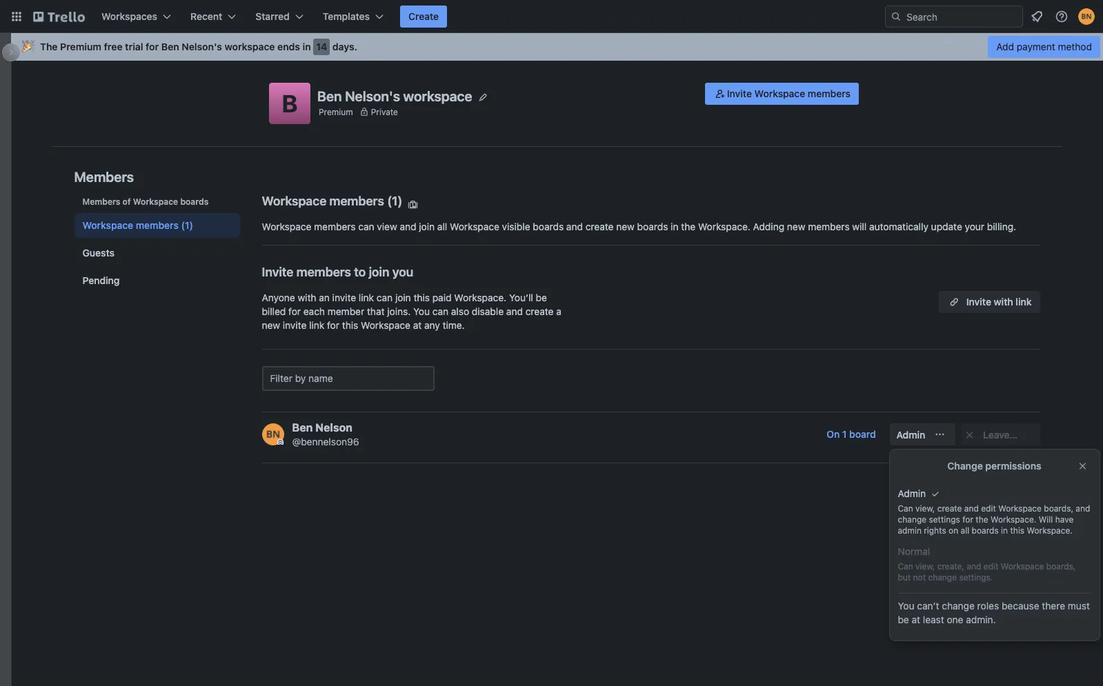 Task type: vqa. For each thing, say whether or not it's contained in the screenshot.
Workspaces Dropdown Button
yes



Task type: locate. For each thing, give the bounding box(es) containing it.
be right you'll
[[536, 292, 547, 304]]

nelson's up private at left top
[[345, 88, 400, 104]]

1 horizontal spatial create
[[586, 221, 614, 232]]

will
[[1039, 515, 1053, 525]]

workspace. up disable
[[454, 292, 506, 304]]

all right on
[[961, 526, 970, 536]]

2 vertical spatial create
[[938, 504, 962, 514]]

1 vertical spatial workspace members
[[82, 219, 179, 231]]

1 horizontal spatial ben
[[292, 422, 313, 434]]

members
[[74, 169, 134, 185], [82, 197, 120, 207]]

2 vertical spatial can
[[432, 306, 448, 317]]

1 horizontal spatial nelson's
[[345, 88, 400, 104]]

time.
[[443, 319, 465, 331]]

and inside anyone with an invite link can join this paid workspace. you'll be billed for each member that joins. you can also disable and create a new invite link for this workspace at any time.
[[506, 306, 523, 317]]

and down you'll
[[506, 306, 523, 317]]

workspace. down the edit
[[991, 515, 1037, 525]]

add payment method
[[996, 41, 1092, 52]]

0 vertical spatial 1
[[392, 194, 398, 208]]

1 horizontal spatial be
[[898, 614, 909, 626]]

1 vertical spatial 1
[[842, 428, 847, 440]]

you
[[413, 306, 430, 317], [898, 600, 915, 612]]

invite
[[727, 88, 752, 99], [262, 265, 294, 279], [966, 296, 991, 308]]

1 horizontal spatial workspace members
[[262, 194, 384, 208]]

0 horizontal spatial this
[[342, 319, 358, 331]]

1 right on
[[842, 428, 847, 440]]

and
[[400, 221, 416, 232], [566, 221, 583, 232], [506, 306, 523, 317], [965, 504, 979, 514], [1076, 504, 1091, 514]]

0 vertical spatial workspace
[[225, 41, 275, 52]]

0 vertical spatial workspace members
[[262, 194, 384, 208]]

2 horizontal spatial this
[[1011, 526, 1025, 536]]

settings
[[929, 515, 961, 525]]

0 vertical spatial can
[[358, 221, 374, 232]]

1 vertical spatial the
[[976, 515, 989, 525]]

1 vertical spatial members
[[82, 197, 120, 207]]

0 vertical spatial members
[[74, 169, 134, 185]]

pending link
[[74, 268, 240, 293]]

ben inside ben nelson @bennelson96
[[292, 422, 313, 434]]

back to home image
[[33, 6, 85, 28]]

1 vertical spatial all
[[961, 526, 970, 536]]

at inside anyone with an invite link can join this paid workspace. you'll be billed for each member that joins. you can also disable and create a new invite link for this workspace at any time.
[[413, 319, 422, 331]]

link inside the invite with link button
[[1016, 296, 1032, 308]]

(
[[387, 194, 392, 208]]

0 vertical spatial invite
[[727, 88, 752, 99]]

1 horizontal spatial with
[[994, 296, 1013, 308]]

change up the admin
[[898, 515, 927, 525]]

0 vertical spatial you
[[413, 306, 430, 317]]

1 vertical spatial you
[[898, 600, 915, 612]]

Filter by name text field
[[262, 366, 434, 391]]

admin
[[896, 429, 925, 441], [898, 488, 929, 499]]

ben
[[161, 41, 179, 52], [317, 88, 342, 104], [292, 422, 313, 434]]

you up any
[[413, 306, 430, 317]]

1 horizontal spatial you
[[898, 600, 915, 612]]

0 vertical spatial this
[[414, 292, 430, 304]]

with inside the invite with link button
[[994, 296, 1013, 308]]

any
[[424, 319, 440, 331]]

ben for ben nelson's workspace
[[317, 88, 342, 104]]

in inside banner
[[303, 41, 311, 52]]

0 horizontal spatial be
[[536, 292, 547, 304]]

at
[[413, 319, 422, 331], [912, 614, 921, 626]]

invite up member
[[332, 292, 356, 304]]

premium right b button
[[319, 107, 353, 117]]

1 horizontal spatial new
[[616, 221, 635, 232]]

2 horizontal spatial can
[[432, 306, 448, 317]]

1 horizontal spatial change
[[942, 600, 975, 612]]

0 horizontal spatial 1
[[392, 194, 398, 208]]

2 horizontal spatial create
[[938, 504, 962, 514]]

0 vertical spatial ben
[[161, 41, 179, 52]]

0 vertical spatial at
[[413, 319, 422, 331]]

0 vertical spatial join
[[419, 221, 435, 232]]

for left "each"
[[288, 306, 301, 317]]

1 vertical spatial at
[[912, 614, 921, 626]]

nelson's
[[182, 41, 222, 52], [345, 88, 400, 104]]

nelson
[[315, 422, 352, 434]]

1 vertical spatial be
[[898, 614, 909, 626]]

at left least
[[912, 614, 921, 626]]

2 vertical spatial this
[[1011, 526, 1025, 536]]

all right view
[[437, 221, 447, 232]]

boards
[[180, 197, 209, 207], [533, 221, 564, 232], [637, 221, 668, 232], [972, 526, 999, 536]]

the inside can view, create and edit workspace boards, and change settings for the workspace. will have admin rights on all boards in this workspace.
[[976, 515, 989, 525]]

workspace.
[[698, 221, 750, 232], [454, 292, 506, 304], [991, 515, 1037, 525], [1027, 526, 1073, 536]]

0 horizontal spatial invite
[[262, 265, 294, 279]]

0 vertical spatial premium
[[60, 41, 101, 52]]

0 vertical spatial the
[[681, 221, 695, 232]]

sm image inside the invite workspace members button
[[713, 87, 727, 101]]

can down paid
[[432, 306, 448, 317]]

workspace members can view and join all workspace visible boards and create new boards in the workspace. adding new members will automatically update your billing.
[[262, 221, 1016, 232]]

can left view
[[358, 221, 374, 232]]

🎉 the premium free trial for ben nelson's workspace ends in 14 days.
[[22, 41, 357, 52]]

0 horizontal spatial you
[[413, 306, 430, 317]]

2 vertical spatial in
[[1001, 526, 1008, 536]]

billing.
[[987, 221, 1016, 232]]

members
[[808, 88, 851, 99], [329, 194, 384, 208], [136, 219, 179, 231], [314, 221, 356, 232], [808, 221, 850, 232], [296, 265, 351, 279]]

with inside anyone with an invite link can join this paid workspace. you'll be billed for each member that joins. you can also disable and create a new invite link for this workspace at any time.
[[298, 292, 316, 304]]

billed
[[262, 306, 286, 317]]

1 vertical spatial change
[[942, 600, 975, 612]]

2 horizontal spatial link
[[1016, 296, 1032, 308]]

0 horizontal spatial with
[[298, 292, 316, 304]]

admin
[[898, 526, 922, 536]]

this
[[414, 292, 430, 304], [342, 319, 358, 331], [1011, 526, 1025, 536]]

permissions
[[986, 460, 1042, 472]]

1 vertical spatial in
[[671, 221, 678, 232]]

14
[[316, 41, 327, 52]]

nelson's down recent
[[182, 41, 222, 52]]

1 horizontal spatial the
[[976, 515, 989, 525]]

1
[[392, 194, 398, 208], [842, 428, 847, 440]]

workspace. inside anyone with an invite link can join this paid workspace. you'll be billed for each member that joins. you can also disable and create a new invite link for this workspace at any time.
[[454, 292, 506, 304]]

1 horizontal spatial workspace
[[403, 88, 472, 104]]

1 horizontal spatial 1
[[842, 428, 847, 440]]

on
[[949, 526, 959, 536]]

0 horizontal spatial workspace members
[[82, 219, 179, 231]]

be
[[536, 292, 547, 304], [898, 614, 909, 626]]

0 vertical spatial nelson's
[[182, 41, 222, 52]]

at inside you can't change roles because there must be at least one admin.
[[912, 614, 921, 626]]

1 up view
[[392, 194, 398, 208]]

workspace
[[225, 41, 275, 52], [403, 88, 472, 104]]

0 vertical spatial change
[[898, 515, 927, 525]]

create inside anyone with an invite link can join this paid workspace. you'll be billed for each member that joins. you can also disable and create a new invite link for this workspace at any time.
[[525, 306, 554, 317]]

1 for (
[[392, 194, 398, 208]]

premium
[[60, 41, 101, 52], [319, 107, 353, 117]]

admin up can
[[898, 488, 929, 499]]

2 horizontal spatial invite
[[966, 296, 991, 308]]

2 vertical spatial join
[[395, 292, 411, 304]]

create button
[[400, 6, 447, 28]]

2 horizontal spatial ben
[[317, 88, 342, 104]]

0 horizontal spatial change
[[898, 515, 927, 525]]

2 vertical spatial invite
[[966, 296, 991, 308]]

link
[[359, 292, 374, 304], [1016, 296, 1032, 308], [309, 319, 324, 331]]

0 horizontal spatial link
[[309, 319, 324, 331]]

all
[[437, 221, 447, 232], [961, 526, 970, 536]]

guests link
[[74, 241, 240, 266]]

and right visible
[[566, 221, 583, 232]]

workspace members left (
[[262, 194, 384, 208]]

invite workspace members
[[727, 88, 851, 99]]

with for invite
[[994, 296, 1013, 308]]

on 1 board link
[[819, 424, 884, 446]]

admin right 'board'
[[896, 429, 925, 441]]

join up joins.
[[395, 292, 411, 304]]

0 horizontal spatial join
[[369, 265, 389, 279]]

1 vertical spatial admin
[[898, 488, 929, 499]]

1 horizontal spatial invite
[[332, 292, 356, 304]]

1 horizontal spatial premium
[[319, 107, 353, 117]]

for inside can view, create and edit workspace boards, and change settings for the workspace. will have admin rights on all boards in this workspace.
[[963, 515, 974, 525]]

and right 'boards,'
[[1076, 504, 1091, 514]]

starred
[[255, 10, 290, 22]]

change up one
[[942, 600, 975, 612]]

1 horizontal spatial all
[[961, 526, 970, 536]]

0 vertical spatial be
[[536, 292, 547, 304]]

ben right trial
[[161, 41, 179, 52]]

free
[[104, 41, 123, 52]]

in inside can view, create and edit workspace boards, and change settings for the workspace. will have admin rights on all boards in this workspace.
[[1001, 526, 1008, 536]]

for right "settings"
[[963, 515, 974, 525]]

invite down "each"
[[283, 319, 307, 331]]

0 horizontal spatial invite
[[283, 319, 307, 331]]

workspace members down the of
[[82, 219, 179, 231]]

0 vertical spatial in
[[303, 41, 311, 52]]

1 horizontal spatial invite
[[727, 88, 752, 99]]

members left the of
[[82, 197, 120, 207]]

2 horizontal spatial in
[[1001, 526, 1008, 536]]

can
[[358, 221, 374, 232], [377, 292, 393, 304], [432, 306, 448, 317]]

ben right b
[[317, 88, 342, 104]]

for right trial
[[146, 41, 159, 52]]

1 vertical spatial ben
[[317, 88, 342, 104]]

0 horizontal spatial new
[[262, 319, 280, 331]]

(1)
[[181, 219, 193, 231]]

banner
[[11, 33, 1103, 61]]

have
[[1056, 515, 1074, 525]]

confetti image
[[22, 41, 34, 52]]

you left the can't
[[898, 600, 915, 612]]

1 vertical spatial join
[[369, 265, 389, 279]]

1 horizontal spatial at
[[912, 614, 921, 626]]

0 horizontal spatial in
[[303, 41, 311, 52]]

can up that at the left top
[[377, 292, 393, 304]]

ben up @bennelson96
[[292, 422, 313, 434]]

0 horizontal spatial premium
[[60, 41, 101, 52]]

( 1 )
[[387, 194, 402, 208]]

1 horizontal spatial in
[[671, 221, 678, 232]]

join right 'to'
[[369, 265, 389, 279]]

0 horizontal spatial create
[[525, 306, 554, 317]]

1 vertical spatial can
[[377, 292, 393, 304]]

1 vertical spatial invite
[[262, 265, 294, 279]]

0 notifications image
[[1029, 8, 1045, 25]]

join right view
[[419, 221, 435, 232]]

0 horizontal spatial can
[[358, 221, 374, 232]]

of
[[123, 197, 131, 207]]

join
[[419, 221, 435, 232], [369, 265, 389, 279], [395, 292, 411, 304]]

for down member
[[327, 319, 339, 331]]

members up the of
[[74, 169, 134, 185]]

at left any
[[413, 319, 422, 331]]

for
[[146, 41, 159, 52], [288, 306, 301, 317], [327, 319, 339, 331], [963, 515, 974, 525]]

b
[[282, 89, 298, 117]]

0 horizontal spatial ben
[[161, 41, 179, 52]]

0 vertical spatial admin
[[896, 429, 925, 441]]

1 vertical spatial create
[[525, 306, 554, 317]]

with for anyone
[[298, 292, 316, 304]]

0 vertical spatial all
[[437, 221, 447, 232]]

premium right the on the left top of the page
[[60, 41, 101, 52]]

Search field
[[902, 6, 1022, 27]]

anyone with an invite link can join this paid workspace. you'll be billed for each member that joins. you can also disable and create a new invite link for this workspace at any time.
[[262, 292, 561, 331]]

invite
[[332, 292, 356, 304], [283, 319, 307, 331]]

this member is an admin of this workspace. image
[[277, 439, 283, 446]]

update
[[931, 221, 962, 232]]

0 horizontal spatial at
[[413, 319, 422, 331]]

1 vertical spatial invite
[[283, 319, 307, 331]]

2 horizontal spatial new
[[787, 221, 805, 232]]

1 vertical spatial workspace
[[403, 88, 472, 104]]

be left least
[[898, 614, 909, 626]]

with
[[298, 292, 316, 304], [994, 296, 1013, 308]]

2 vertical spatial ben
[[292, 422, 313, 434]]

change inside you can't change roles because there must be at least one admin.
[[942, 600, 975, 612]]

workspace
[[754, 88, 805, 99], [262, 194, 326, 208], [133, 197, 178, 207], [82, 219, 133, 231], [262, 221, 311, 232], [450, 221, 499, 232], [361, 319, 410, 331], [999, 504, 1042, 514]]

sm image
[[713, 87, 727, 101], [406, 198, 420, 212], [933, 428, 947, 442], [929, 487, 943, 501]]



Task type: describe. For each thing, give the bounding box(es) containing it.
0 vertical spatial create
[[586, 221, 614, 232]]

workspace inside button
[[754, 88, 805, 99]]

sm image inside admin link
[[933, 428, 947, 442]]

be inside you can't change roles because there must be at least one admin.
[[898, 614, 909, 626]]

adding
[[753, 221, 784, 232]]

and right view
[[400, 221, 416, 232]]

admin inside admin link
[[896, 429, 925, 441]]

board
[[849, 428, 876, 440]]

create
[[408, 10, 439, 22]]

search image
[[891, 11, 902, 22]]

workspace inside anyone with an invite link can join this paid workspace. you'll be billed for each member that joins. you can also disable and create a new invite link for this workspace at any time.
[[361, 319, 410, 331]]

workspaces
[[101, 10, 157, 22]]

also
[[451, 306, 469, 317]]

must
[[1068, 600, 1090, 612]]

on 1 board
[[827, 428, 876, 440]]

for inside banner
[[146, 41, 159, 52]]

1 vertical spatial nelson's
[[345, 88, 400, 104]]

days.
[[332, 41, 357, 52]]

invite for invite members to join you
[[262, 265, 294, 279]]

all inside can view, create and edit workspace boards, and change settings for the workspace. will have admin rights on all boards in this workspace.
[[961, 526, 970, 536]]

1 horizontal spatial can
[[377, 292, 393, 304]]

add payment method link
[[988, 36, 1100, 58]]

ben for ben nelson @bennelson96
[[292, 422, 313, 434]]

templates button
[[314, 6, 392, 28]]

change
[[948, 460, 983, 472]]

change inside can view, create and edit workspace boards, and change settings for the workspace. will have admin rights on all boards in this workspace.
[[898, 515, 927, 525]]

automatically
[[869, 221, 928, 232]]

invite for invite with link
[[966, 296, 991, 308]]

edit
[[981, 504, 996, 514]]

ben nelson @bennelson96
[[292, 422, 359, 448]]

admin.
[[966, 614, 996, 626]]

be inside anyone with an invite link can join this paid workspace. you'll be billed for each member that joins. you can also disable and create a new invite link for this workspace at any time.
[[536, 292, 547, 304]]

invite workspace members button
[[705, 83, 859, 105]]

least
[[923, 614, 945, 626]]

open information menu image
[[1055, 10, 1069, 23]]

recent
[[190, 10, 222, 22]]

join inside anyone with an invite link can join this paid workspace. you'll be billed for each member that joins. you can also disable and create a new invite link for this workspace at any time.
[[395, 292, 411, 304]]

0 horizontal spatial all
[[437, 221, 447, 232]]

roles
[[978, 600, 999, 612]]

members of workspace boards
[[82, 197, 209, 207]]

sm image
[[963, 428, 976, 442]]

that
[[367, 306, 385, 317]]

starred button
[[247, 6, 312, 28]]

to
[[354, 265, 366, 279]]

workspace inside can view, create and edit workspace boards, and change settings for the workspace. will have admin rights on all boards in this workspace.
[[999, 504, 1042, 514]]

premium inside banner
[[60, 41, 101, 52]]

new inside anyone with an invite link can join this paid workspace. you'll be billed for each member that joins. you can also disable and create a new invite link for this workspace at any time.
[[262, 319, 280, 331]]

invite with link button
[[939, 291, 1040, 313]]

invite for invite workspace members
[[727, 88, 752, 99]]

1 for on
[[842, 428, 847, 440]]

members inside button
[[808, 88, 851, 99]]

you
[[392, 265, 413, 279]]

this inside can view, create and edit workspace boards, and change settings for the workspace. will have admin rights on all boards in this workspace.
[[1011, 526, 1025, 536]]

pending
[[82, 275, 120, 286]]

a
[[556, 306, 561, 317]]

primary element
[[0, 0, 1103, 33]]

you inside anyone with an invite link can join this paid workspace. you'll be billed for each member that joins. you can also disable and create a new invite link for this workspace at any time.
[[413, 306, 430, 317]]

the
[[40, 41, 58, 52]]

templates
[[323, 10, 370, 22]]

workspace. left adding
[[698, 221, 750, 232]]

you'll
[[509, 292, 533, 304]]

invite with link
[[966, 296, 1032, 308]]

)
[[398, 194, 402, 208]]

@bennelson96
[[292, 436, 359, 448]]

on
[[827, 428, 840, 440]]

trial
[[125, 41, 143, 52]]

an
[[319, 292, 330, 304]]

can
[[898, 504, 914, 514]]

admin link
[[890, 424, 955, 446]]

ben nelson (bennelson96) image
[[1078, 8, 1095, 25]]

0 horizontal spatial the
[[681, 221, 695, 232]]

members for members
[[74, 169, 134, 185]]

recent button
[[182, 6, 244, 28]]

b button
[[269, 83, 310, 124]]

ben nelson's workspace
[[317, 88, 472, 104]]

1 vertical spatial premium
[[319, 107, 353, 117]]

change permissions
[[948, 460, 1042, 472]]

boards,
[[1044, 504, 1074, 514]]

view,
[[916, 504, 935, 514]]

workspaces button
[[93, 6, 179, 28]]

can view, create and edit workspace boards, and change settings for the workspace. will have admin rights on all boards in this workspace.
[[898, 504, 1091, 536]]

2 horizontal spatial join
[[419, 221, 435, 232]]

and left the edit
[[965, 504, 979, 514]]

1 horizontal spatial link
[[359, 292, 374, 304]]

you inside you can't change roles because there must be at least one admin.
[[898, 600, 915, 612]]

workspace. down will
[[1027, 526, 1073, 536]]

leave…
[[983, 429, 1018, 441]]

view
[[377, 221, 397, 232]]

visible
[[502, 221, 530, 232]]

ends
[[277, 41, 300, 52]]

members for members of workspace boards
[[82, 197, 120, 207]]

1 vertical spatial this
[[342, 319, 358, 331]]

disable
[[472, 306, 504, 317]]

can't
[[917, 600, 940, 612]]

member
[[328, 306, 364, 317]]

because
[[1002, 600, 1040, 612]]

1 horizontal spatial this
[[414, 292, 430, 304]]

0 horizontal spatial workspace
[[225, 41, 275, 52]]

rights
[[924, 526, 947, 536]]

boards inside can view, create and edit workspace boards, and change settings for the workspace. will have admin rights on all boards in this workspace.
[[972, 526, 999, 536]]

you can't change roles because there must be at least one admin.
[[898, 600, 1090, 626]]

🎉
[[22, 41, 34, 52]]

0 vertical spatial invite
[[332, 292, 356, 304]]

nelson's inside banner
[[182, 41, 222, 52]]

add
[[996, 41, 1014, 52]]

guests
[[82, 247, 114, 259]]

private
[[371, 107, 398, 117]]

will
[[852, 221, 867, 232]]

one
[[947, 614, 964, 626]]

method
[[1058, 41, 1092, 52]]

joins.
[[387, 306, 411, 317]]

there
[[1042, 600, 1066, 612]]

payment
[[1017, 41, 1055, 52]]

anyone
[[262, 292, 295, 304]]

create inside can view, create and edit workspace boards, and change settings for the workspace. will have admin rights on all boards in this workspace.
[[938, 504, 962, 514]]

each
[[303, 306, 325, 317]]

leave… link
[[961, 424, 1040, 446]]

invite members to join you
[[262, 265, 413, 279]]

paid
[[432, 292, 452, 304]]

banner containing 🎉
[[11, 33, 1103, 61]]



